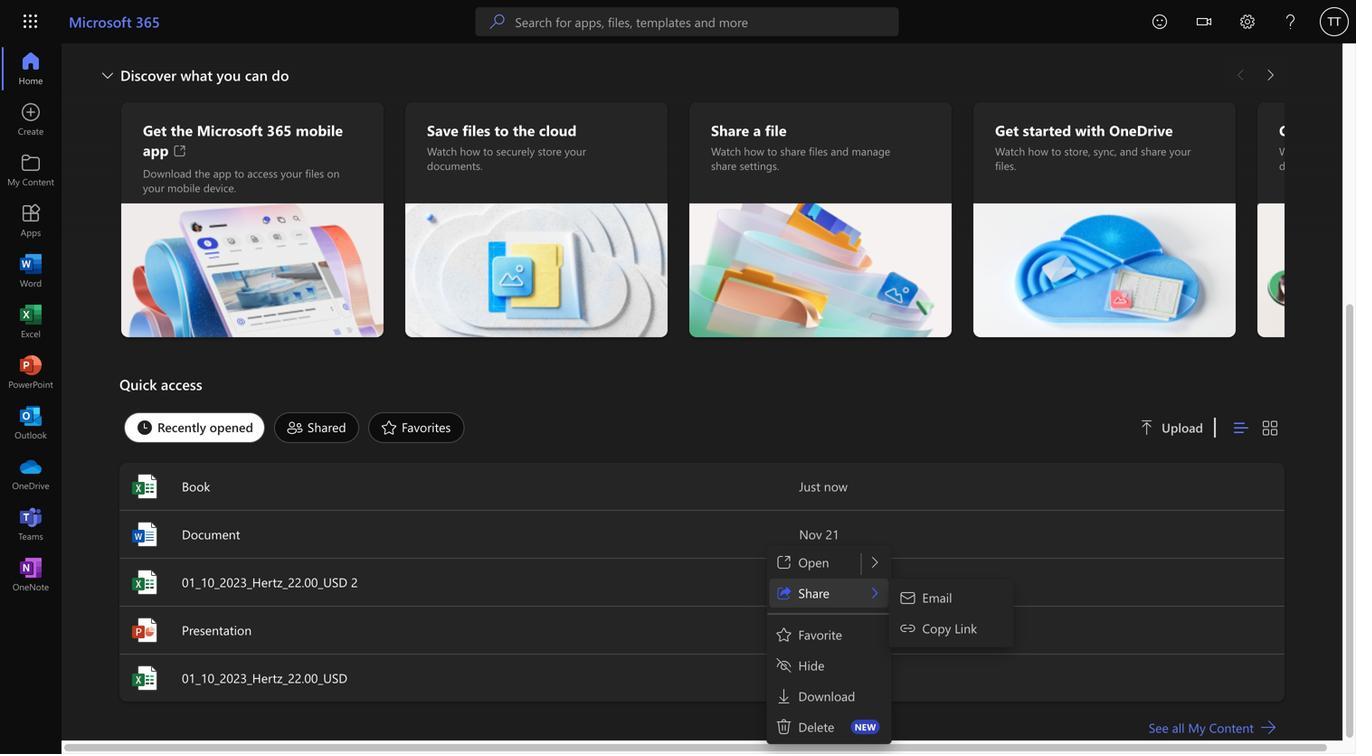Task type: vqa. For each thing, say whether or not it's contained in the screenshot.


Task type: locate. For each thing, give the bounding box(es) containing it.
1 horizontal spatial get
[[995, 120, 1019, 140]]

2 nov 21 from the top
[[799, 574, 839, 591]]

recently
[[157, 419, 206, 436]]

your left device.
[[143, 181, 164, 195]]

share inside menu item
[[799, 585, 830, 602]]

how left securely
[[460, 144, 480, 158]]

nov 21 down open
[[799, 574, 839, 591]]

share left settings.
[[711, 158, 737, 173]]

link
[[955, 620, 977, 637]]

1 nov from the top
[[799, 526, 822, 543]]

1 nov 21 from the top
[[799, 526, 839, 543]]

copy link menu item
[[894, 614, 1009, 643]]

how down started
[[1028, 144, 1049, 158]]

the down the get the microsoft 365 mobile app
[[195, 166, 210, 181]]

2 watch from the left
[[711, 144, 741, 158]]

download left device.
[[143, 166, 192, 181]]

microsoft 365
[[69, 12, 160, 31]]

download for download the app to access your files on your mobile device.
[[143, 166, 192, 181]]

get up files.
[[995, 120, 1019, 140]]

1 vertical spatial share
[[799, 585, 830, 602]]

email menu item
[[894, 584, 1009, 613]]

just
[[799, 478, 821, 495]]

create new element
[[119, 0, 1285, 61]]

your right store
[[565, 144, 586, 158]]

share inside get started with onedrive watch how to store, sync, and share your files.
[[1141, 144, 1167, 158]]

2 vertical spatial 21
[[826, 622, 839, 639]]

3 how from the left
[[1028, 144, 1049, 158]]

0 vertical spatial access
[[247, 166, 278, 181]]

excel image
[[130, 472, 159, 501], [130, 568, 159, 597]]

2 vertical spatial nov 21
[[799, 622, 839, 639]]

365 down do
[[267, 120, 292, 140]]

0 vertical spatial excel image
[[22, 313, 40, 331]]

name 01_10_2023_hertz_22.00_usd cell
[[119, 664, 799, 693]]

01_10_2023_hertz_22.00_usd up presentation
[[182, 574, 348, 591]]

my content image
[[22, 161, 40, 179]]

share
[[711, 120, 749, 140], [799, 585, 830, 602]]

mobile up on
[[296, 120, 343, 140]]

365
[[136, 12, 160, 31], [267, 120, 292, 140]]

0 horizontal spatial powerpoint image
[[22, 364, 40, 382]]

21 for 01_10_2023_hertz_22.00_usd 2
[[826, 574, 839, 591]]


[[1261, 721, 1276, 736]]

watch
[[427, 144, 457, 158], [711, 144, 741, 158], [995, 144, 1025, 158], [1280, 144, 1310, 158]]

the up securely
[[513, 120, 535, 140]]

navigation inside application
[[0, 43, 62, 601]]

share a file watch how to share files and manage share settings.
[[711, 120, 891, 173]]

1 how from the left
[[460, 144, 480, 158]]

to down file
[[768, 144, 777, 158]]

name book cell
[[119, 472, 799, 501]]

nov up open
[[799, 526, 822, 543]]

securely
[[496, 144, 535, 158]]

home image
[[22, 60, 40, 78]]

4 watch from the left
[[1280, 144, 1310, 158]]

the inside save files to the cloud watch how to securely store your documents.
[[513, 120, 535, 140]]

watch inside collaborate watch how to ed
[[1280, 144, 1310, 158]]


[[1197, 14, 1212, 29]]

365 inside banner
[[136, 12, 160, 31]]

share for share a file
[[711, 158, 737, 173]]

1 vertical spatial mobile
[[167, 181, 200, 195]]

download the app to access your files on your mobile device.
[[143, 166, 340, 195]]

share
[[780, 144, 806, 158], [1141, 144, 1167, 158], [711, 158, 737, 173]]

open menu item
[[770, 548, 861, 577]]

app
[[143, 140, 169, 160], [213, 166, 231, 181]]

store,
[[1065, 144, 1091, 158]]

1 vertical spatial 365
[[267, 120, 292, 140]]

to left ed
[[1336, 144, 1346, 158]]

powerpoint image up outlook icon
[[22, 364, 40, 382]]

1 01_10_2023_hertz_22.00_usd from the top
[[182, 574, 348, 591]]

share for get started with onedrive
[[1141, 144, 1167, 158]]

get
[[143, 120, 167, 140], [995, 120, 1019, 140]]

2 vertical spatial files
[[305, 166, 324, 181]]

 upload
[[1140, 419, 1204, 436]]

download menu item
[[770, 682, 889, 711]]

0 vertical spatial files
[[463, 120, 491, 140]]

1 get from the left
[[143, 120, 167, 140]]

navigation
[[0, 43, 62, 601]]

1 horizontal spatial app
[[213, 166, 231, 181]]

to inside download the app to access your files on your mobile device.
[[234, 166, 244, 181]]

0 horizontal spatial 365
[[136, 12, 160, 31]]

download down '16'
[[799, 688, 855, 705]]

01_10_2023_hertz_22.00_usd
[[182, 574, 348, 591], [182, 670, 348, 687]]

1 vertical spatial microsoft
[[197, 120, 263, 140]]

excel image for 01_10_2023_hertz_22.00_usd 2
[[130, 568, 159, 597]]

favorite menu item
[[770, 621, 889, 650]]

21 up open 'group'
[[826, 526, 839, 543]]

collaborate in real time image
[[1258, 204, 1356, 338]]

1 horizontal spatial and
[[1120, 144, 1138, 158]]

do
[[272, 65, 289, 85]]

cloud
[[539, 120, 577, 140]]

nov 21 up open
[[799, 526, 839, 543]]

your
[[565, 144, 586, 158], [1170, 144, 1191, 158], [281, 166, 302, 181], [143, 181, 164, 195]]

app down discover
[[143, 140, 169, 160]]

share for share
[[799, 585, 830, 602]]

3 watch from the left
[[995, 144, 1025, 158]]

mobile left device.
[[167, 181, 200, 195]]

open group
[[770, 548, 889, 577]]

download inside download menu item
[[799, 688, 855, 705]]

share down file
[[780, 144, 806, 158]]

1 vertical spatial nov 21
[[799, 574, 839, 591]]

microsoft up discover
[[69, 12, 132, 31]]

2 get from the left
[[995, 120, 1019, 140]]

upload
[[1162, 419, 1204, 436]]

0 horizontal spatial and
[[831, 144, 849, 158]]

2
[[351, 574, 358, 591]]

files inside download the app to access your files on your mobile device.
[[305, 166, 324, 181]]

2 horizontal spatial the
[[513, 120, 535, 140]]

files
[[463, 120, 491, 140], [809, 144, 828, 158], [305, 166, 324, 181]]

21 up hide menu item
[[826, 622, 839, 639]]

tt button
[[1313, 0, 1356, 43]]

delete menu item
[[770, 713, 889, 742]]

21 down open
[[826, 574, 839, 591]]

1 vertical spatial files
[[809, 144, 828, 158]]

1 vertical spatial access
[[161, 375, 202, 394]]

how inside collaborate watch how to ed
[[1312, 144, 1333, 158]]

how inside save files to the cloud watch how to securely store your documents.
[[460, 144, 480, 158]]

1 vertical spatial powerpoint image
[[130, 616, 159, 645]]

0 horizontal spatial share
[[711, 158, 737, 173]]

onedrive
[[1110, 120, 1173, 140]]

my
[[1189, 720, 1206, 737]]

365 up discover
[[136, 12, 160, 31]]

1 horizontal spatial share
[[799, 585, 830, 602]]

0 vertical spatial mobile
[[296, 120, 343, 140]]

the for download the app to access your files on your mobile device.
[[195, 166, 210, 181]]

favorites tab
[[364, 413, 469, 443]]

shared element
[[274, 413, 359, 443]]

2 horizontal spatial files
[[809, 144, 828, 158]]

delete
[[799, 719, 835, 736]]

recently opened element
[[124, 413, 265, 443]]

share menu item
[[770, 579, 889, 608]]

4 nov from the top
[[799, 670, 822, 687]]

0 horizontal spatial share
[[711, 120, 749, 140]]

2 nov from the top
[[799, 574, 822, 591]]

new
[[855, 721, 876, 733]]

0 vertical spatial 01_10_2023_hertz_22.00_usd
[[182, 574, 348, 591]]

0 horizontal spatial excel image
[[22, 313, 40, 331]]

share inside share a file watch how to share files and manage share settings.
[[711, 120, 749, 140]]

to left the store, at the right top of page
[[1052, 144, 1062, 158]]

2 and from the left
[[1120, 144, 1138, 158]]

nov 21
[[799, 526, 839, 543], [799, 574, 839, 591], [799, 622, 839, 639]]

1 horizontal spatial 365
[[267, 120, 292, 140]]

files right "save" on the top of page
[[463, 120, 491, 140]]

01_10_2023_hertz_22.00_usd for 01_10_2023_hertz_22.00_usd
[[182, 670, 348, 687]]

powerpoint image left presentation
[[130, 616, 159, 645]]

files.
[[995, 158, 1017, 173]]

2 21 from the top
[[826, 574, 839, 591]]

None search field
[[475, 7, 899, 36]]

mobile
[[296, 120, 343, 140], [167, 181, 200, 195]]

tab list
[[119, 408, 1119, 448]]

nov up hide
[[799, 622, 822, 639]]

get the microsoft 365 mobile app image
[[121, 204, 384, 338]]

the inside download the app to access your files on your mobile device.
[[195, 166, 210, 181]]

get down discover
[[143, 120, 167, 140]]

all
[[1172, 720, 1185, 737]]

3 21 from the top
[[826, 622, 839, 639]]

tab list containing recently opened
[[119, 408, 1119, 448]]

nov 21 for document
[[799, 526, 839, 543]]

microsoft
[[69, 12, 132, 31], [197, 120, 263, 140]]

the
[[171, 120, 193, 140], [513, 120, 535, 140], [195, 166, 210, 181]]

download
[[143, 166, 192, 181], [799, 688, 855, 705]]

to left securely
[[483, 144, 493, 158]]

get inside the get the microsoft 365 mobile app
[[143, 120, 167, 140]]

1 horizontal spatial files
[[463, 120, 491, 140]]

and
[[831, 144, 849, 158], [1120, 144, 1138, 158]]

0 vertical spatial nov 21
[[799, 526, 839, 543]]

1 21 from the top
[[826, 526, 839, 543]]

copy link
[[923, 620, 977, 637]]

2 how from the left
[[744, 144, 765, 158]]

recently opened
[[157, 419, 253, 436]]

1 watch from the left
[[427, 144, 457, 158]]

1 and from the left
[[831, 144, 849, 158]]

share down open menu item
[[799, 585, 830, 602]]

teams image
[[22, 516, 40, 534]]

to up securely
[[495, 120, 509, 140]]

and inside share a file watch how to share files and manage share settings.
[[831, 144, 849, 158]]

share down onedrive
[[1141, 144, 1167, 158]]

can
[[245, 65, 268, 85]]

0 vertical spatial microsoft
[[69, 12, 132, 31]]

1 horizontal spatial access
[[247, 166, 278, 181]]

to
[[495, 120, 509, 140], [483, 144, 493, 158], [768, 144, 777, 158], [1052, 144, 1062, 158], [1336, 144, 1346, 158], [234, 166, 244, 181]]

0 vertical spatial 365
[[136, 12, 160, 31]]

sync,
[[1094, 144, 1117, 158]]

microsoft 365 banner
[[0, 0, 1356, 47]]

microsoft up download the app to access your files on your mobile device.
[[197, 120, 263, 140]]

1 horizontal spatial mobile
[[296, 120, 343, 140]]

1 vertical spatial download
[[799, 688, 855, 705]]

1 vertical spatial app
[[213, 166, 231, 181]]

excel image up word icon
[[130, 472, 159, 501]]

0 horizontal spatial download
[[143, 166, 192, 181]]

1 vertical spatial excel image
[[130, 568, 159, 597]]

 button
[[1183, 0, 1226, 47]]

share left a
[[711, 120, 749, 140]]

1 vertical spatial 21
[[826, 574, 839, 591]]

0 vertical spatial excel image
[[130, 472, 159, 501]]

21
[[826, 526, 839, 543], [826, 574, 839, 591], [826, 622, 839, 639]]

0 horizontal spatial access
[[161, 375, 202, 394]]

how
[[460, 144, 480, 158], [744, 144, 765, 158], [1028, 144, 1049, 158], [1312, 144, 1333, 158]]

excel image
[[22, 313, 40, 331], [130, 664, 159, 693]]

excel image down word icon
[[130, 568, 159, 597]]

files inside save files to the cloud watch how to securely store your documents.
[[463, 120, 491, 140]]

now
[[824, 478, 848, 495]]

21 for presentation
[[826, 622, 839, 639]]

your down onedrive
[[1170, 144, 1191, 158]]

nov left '16'
[[799, 670, 822, 687]]

0 horizontal spatial get
[[143, 120, 167, 140]]

0 vertical spatial 21
[[826, 526, 839, 543]]

share menu
[[894, 584, 1009, 643]]

collaborate
[[1280, 120, 1356, 140]]

copy
[[923, 620, 951, 637]]

name document cell
[[119, 520, 799, 549]]

0 vertical spatial download
[[143, 166, 192, 181]]

1 horizontal spatial microsoft
[[197, 120, 263, 140]]

0 horizontal spatial the
[[171, 120, 193, 140]]

1 vertical spatial excel image
[[130, 664, 159, 693]]

download inside download the app to access your files on your mobile device.
[[143, 166, 192, 181]]

to inside get started with onedrive watch how to store, sync, and share your files.
[[1052, 144, 1062, 158]]

1 horizontal spatial excel image
[[130, 664, 159, 693]]

1 horizontal spatial the
[[195, 166, 210, 181]]

0 horizontal spatial microsoft
[[69, 12, 132, 31]]

nov 16
[[799, 670, 839, 687]]

0 vertical spatial app
[[143, 140, 169, 160]]

access
[[247, 166, 278, 181], [161, 375, 202, 394]]

hide
[[799, 657, 825, 674]]

create image
[[22, 110, 40, 128]]

3 nov from the top
[[799, 622, 822, 639]]

the down discover what you can do dropdown button
[[171, 120, 193, 140]]

get inside get started with onedrive watch how to store, sync, and share your files.
[[995, 120, 1019, 140]]

4 how from the left
[[1312, 144, 1333, 158]]

files left manage on the top
[[809, 144, 828, 158]]

1 vertical spatial 01_10_2023_hertz_22.00_usd
[[182, 670, 348, 687]]

1 horizontal spatial powerpoint image
[[130, 616, 159, 645]]

0 vertical spatial share
[[711, 120, 749, 140]]

0 horizontal spatial mobile
[[167, 181, 200, 195]]

files left on
[[305, 166, 324, 181]]

application
[[0, 0, 1356, 755]]

save files to the cloud image
[[405, 204, 668, 338]]

nov down open
[[799, 574, 822, 591]]

menu
[[770, 548, 889, 742]]

mobile inside the get the microsoft 365 mobile app
[[296, 120, 343, 140]]

discover what you can do button
[[95, 61, 293, 90]]

access down the get the microsoft 365 mobile app
[[247, 166, 278, 181]]

mobile inside download the app to access your files on your mobile device.
[[167, 181, 200, 195]]

application containing discover what you can do
[[0, 0, 1356, 755]]

shared tab
[[270, 413, 364, 443]]

1 excel image from the top
[[130, 472, 159, 501]]

how down the collaborate
[[1312, 144, 1333, 158]]

to down the get the microsoft 365 mobile app
[[234, 166, 244, 181]]

2 01_10_2023_hertz_22.00_usd from the top
[[182, 670, 348, 687]]

nov
[[799, 526, 822, 543], [799, 574, 822, 591], [799, 622, 822, 639], [799, 670, 822, 687]]

share for share a file watch how to share files and manage share settings.
[[711, 120, 749, 140]]

powerpoint image
[[22, 364, 40, 382], [130, 616, 159, 645]]

access inside download the app to access your files on your mobile device.
[[247, 166, 278, 181]]

download for download
[[799, 688, 855, 705]]

open
[[799, 554, 829, 571]]

2 excel image from the top
[[130, 568, 159, 597]]

how down a
[[744, 144, 765, 158]]

app down the get the microsoft 365 mobile app
[[213, 166, 231, 181]]

2 horizontal spatial share
[[1141, 144, 1167, 158]]

01_10_2023_hertz_22.00_usd down presentation
[[182, 670, 348, 687]]

1 horizontal spatial download
[[799, 688, 855, 705]]

nov 21 for 01_10_2023_hertz_22.00_usd 2
[[799, 574, 839, 591]]

menu containing open
[[770, 548, 889, 742]]

tt
[[1328, 14, 1341, 29]]

access up recently
[[161, 375, 202, 394]]

the inside the get the microsoft 365 mobile app
[[171, 120, 193, 140]]

tab list inside application
[[119, 408, 1119, 448]]

nov 21 up hide
[[799, 622, 839, 639]]

0 horizontal spatial files
[[305, 166, 324, 181]]

3 nov 21 from the top
[[799, 622, 839, 639]]

and right sync,
[[1120, 144, 1138, 158]]

and left manage on the top
[[831, 144, 849, 158]]

outlook image
[[22, 414, 40, 433]]

0 horizontal spatial app
[[143, 140, 169, 160]]



Task type: describe. For each thing, give the bounding box(es) containing it.
share a file image
[[690, 204, 952, 338]]

nov for 01_10_2023_hertz_22.00_usd 2
[[799, 574, 822, 591]]


[[1140, 421, 1155, 435]]

watch inside share a file watch how to share files and manage share settings.
[[711, 144, 741, 158]]

get the microsoft 365 mobile app
[[143, 120, 343, 160]]

0 vertical spatial powerpoint image
[[22, 364, 40, 382]]

nov for 01_10_2023_hertz_22.00_usd
[[799, 670, 822, 687]]

to inside share a file watch how to share files and manage share settings.
[[768, 144, 777, 158]]

on
[[327, 166, 340, 181]]

onedrive image
[[22, 465, 40, 483]]

a
[[753, 120, 761, 140]]

nov 21 for presentation
[[799, 622, 839, 639]]

settings.
[[740, 158, 780, 173]]

quick
[[119, 375, 157, 394]]

opened
[[210, 419, 253, 436]]

app inside download the app to access your files on your mobile device.
[[213, 166, 231, 181]]

save
[[427, 120, 459, 140]]

the for get the microsoft 365 mobile app
[[171, 120, 193, 140]]

book
[[182, 478, 210, 495]]

how inside get started with onedrive watch how to store, sync, and share your files.
[[1028, 144, 1049, 158]]

your inside get started with onedrive watch how to store, sync, and share your files.
[[1170, 144, 1191, 158]]

name presentation cell
[[119, 616, 799, 645]]

watch inside get started with onedrive watch how to store, sync, and share your files.
[[995, 144, 1025, 158]]

word image
[[22, 262, 40, 281]]

apps image
[[22, 212, 40, 230]]

recently opened tab
[[119, 413, 270, 443]]

21 for document
[[826, 526, 839, 543]]

shared
[[308, 419, 346, 436]]

01_10_2023_hertz_22.00_usd for 01_10_2023_hertz_22.00_usd 2
[[182, 574, 348, 591]]

microsoft inside banner
[[69, 12, 132, 31]]

file
[[765, 120, 787, 140]]

nov for presentation
[[799, 622, 822, 639]]

name 01_10_2023_hertz_22.00_usd 2 cell
[[119, 568, 799, 597]]

see all my content
[[1149, 720, 1254, 737]]

documents.
[[427, 158, 483, 173]]

just now
[[799, 478, 848, 495]]

discover
[[120, 65, 177, 85]]

quick access
[[119, 375, 202, 394]]

watch inside save files to the cloud watch how to securely store your documents.
[[427, 144, 457, 158]]

365 inside the get the microsoft 365 mobile app
[[267, 120, 292, 140]]

microsoft inside the get the microsoft 365 mobile app
[[197, 120, 263, 140]]

what
[[180, 65, 213, 85]]

none search field inside microsoft 365 banner
[[475, 7, 899, 36]]

email
[[923, 590, 952, 606]]

store
[[538, 144, 562, 158]]

favorite
[[799, 627, 842, 643]]

Search box. Suggestions appear as you type. search field
[[515, 7, 899, 36]]

manage
[[852, 144, 891, 158]]

1 horizontal spatial share
[[780, 144, 806, 158]]

document
[[182, 526, 240, 543]]

get started with onedrive watch how to store, sync, and share your files.
[[995, 120, 1191, 173]]

ed
[[1349, 144, 1356, 158]]

see
[[1149, 720, 1169, 737]]

hide menu item
[[770, 652, 889, 680]]

favorites element
[[368, 413, 465, 443]]

nov for document
[[799, 526, 822, 543]]

favorites
[[402, 419, 451, 436]]

with
[[1076, 120, 1106, 140]]

word image
[[130, 520, 159, 549]]

next image
[[1261, 61, 1280, 90]]

content
[[1209, 720, 1254, 737]]

your left on
[[281, 166, 302, 181]]

to inside collaborate watch how to ed
[[1336, 144, 1346, 158]]

discover what you can do
[[120, 65, 289, 85]]

how inside share a file watch how to share files and manage share settings.
[[744, 144, 765, 158]]

get started with onedrive image
[[974, 204, 1236, 338]]

excel image for book
[[130, 472, 159, 501]]

presentation
[[182, 622, 252, 639]]

and inside get started with onedrive watch how to store, sync, and share your files.
[[1120, 144, 1138, 158]]

collaborate watch how to ed
[[1280, 120, 1356, 187]]

onenote image
[[22, 566, 40, 585]]

device.
[[203, 181, 236, 195]]

app inside the get the microsoft 365 mobile app
[[143, 140, 169, 160]]

01_10_2023_hertz_22.00_usd 2
[[182, 574, 358, 591]]

16
[[826, 670, 839, 687]]

get for get started with onedrive watch how to store, sync, and share your files.
[[995, 120, 1019, 140]]

your inside save files to the cloud watch how to securely store your documents.
[[565, 144, 586, 158]]

files inside share a file watch how to share files and manage share settings.
[[809, 144, 828, 158]]

you
[[217, 65, 241, 85]]

started
[[1023, 120, 1072, 140]]

save files to the cloud watch how to securely store your documents.
[[427, 120, 586, 173]]

get for get the microsoft 365 mobile app
[[143, 120, 167, 140]]



